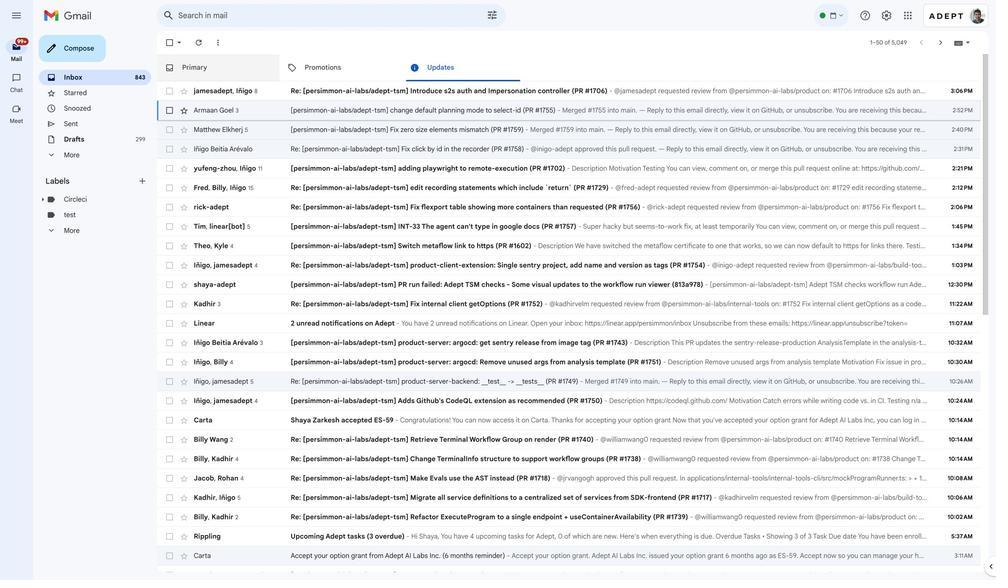 Task type: locate. For each thing, give the bounding box(es) containing it.
22 row from the top
[[157, 489, 981, 508]]

updates tab
[[402, 54, 524, 81]]

None checkbox
[[165, 38, 174, 47], [165, 86, 174, 96], [165, 106, 174, 115], [165, 144, 174, 154], [165, 280, 174, 290], [165, 300, 174, 309], [165, 319, 174, 329], [165, 358, 174, 367], [165, 396, 174, 406], [165, 435, 174, 445], [165, 455, 174, 464], [165, 532, 174, 542], [165, 38, 174, 47], [165, 86, 174, 96], [165, 106, 174, 115], [165, 144, 174, 154], [165, 280, 174, 290], [165, 300, 174, 309], [165, 319, 174, 329], [165, 358, 174, 367], [165, 396, 174, 406], [165, 435, 174, 445], [165, 455, 174, 464], [165, 532, 174, 542]]

14 row from the top
[[157, 333, 981, 353]]

20 row from the top
[[157, 450, 981, 469]]

tab list
[[157, 54, 981, 81]]

more email options image
[[213, 38, 223, 47]]

11 row from the top
[[157, 275, 981, 295]]

12 row from the top
[[157, 295, 981, 314]]

7 row from the top
[[157, 198, 981, 217]]

19 row from the top
[[157, 430, 981, 450]]

main content
[[157, 54, 981, 581]]

heading
[[0, 55, 33, 63], [0, 86, 33, 94], [0, 117, 33, 125], [46, 176, 138, 186]]

5 row from the top
[[157, 159, 981, 178]]

select input tool image
[[965, 39, 971, 46]]

2 row from the top
[[157, 101, 981, 120]]

9 row from the top
[[157, 237, 981, 256]]

None checkbox
[[165, 125, 174, 135], [165, 164, 174, 174], [165, 183, 174, 193], [165, 203, 174, 212], [165, 222, 174, 232], [165, 241, 174, 251], [165, 261, 174, 270], [165, 338, 174, 348], [165, 377, 174, 387], [165, 416, 174, 426], [165, 474, 174, 484], [165, 493, 174, 503], [165, 513, 174, 522], [165, 552, 174, 561], [165, 571, 174, 581], [165, 125, 174, 135], [165, 164, 174, 174], [165, 183, 174, 193], [165, 203, 174, 212], [165, 222, 174, 232], [165, 241, 174, 251], [165, 261, 174, 270], [165, 338, 174, 348], [165, 377, 174, 387], [165, 416, 174, 426], [165, 474, 174, 484], [165, 493, 174, 503], [165, 513, 174, 522], [165, 552, 174, 561], [165, 571, 174, 581]]

Search in mail search field
[[157, 4, 506, 27]]

row
[[157, 81, 981, 101], [157, 101, 981, 120], [157, 120, 981, 140], [157, 140, 981, 159], [157, 159, 981, 178], [157, 178, 981, 198], [157, 198, 981, 217], [157, 217, 981, 237], [157, 237, 981, 256], [157, 256, 981, 275], [157, 275, 981, 295], [157, 295, 981, 314], [157, 314, 981, 333], [157, 333, 981, 353], [157, 353, 981, 372], [157, 372, 981, 392], [157, 392, 981, 411], [157, 411, 981, 430], [157, 430, 981, 450], [157, 450, 981, 469], [157, 469, 981, 489], [157, 489, 981, 508], [157, 508, 981, 527], [157, 527, 981, 547], [157, 547, 981, 566], [157, 566, 981, 581]]

primary tab
[[157, 54, 279, 81]]

25 row from the top
[[157, 547, 981, 566]]

navigation
[[0, 31, 34, 581]]

17 row from the top
[[157, 392, 981, 411]]

refresh image
[[194, 38, 204, 47]]

26 row from the top
[[157, 566, 981, 581]]

3 row from the top
[[157, 120, 981, 140]]



Task type: vqa. For each thing, say whether or not it's contained in the screenshot.
"Send to the bottom
no



Task type: describe. For each thing, give the bounding box(es) containing it.
16 row from the top
[[157, 372, 981, 392]]

6 row from the top
[[157, 178, 981, 198]]

18 row from the top
[[157, 411, 981, 430]]

23 row from the top
[[157, 508, 981, 527]]

main menu image
[[11, 10, 22, 21]]

promotions tab
[[280, 54, 402, 81]]

search in mail image
[[160, 7, 177, 24]]

1 row from the top
[[157, 81, 981, 101]]

24 row from the top
[[157, 527, 981, 547]]

advanced search options image
[[483, 5, 502, 25]]

support image
[[860, 10, 871, 21]]

8 row from the top
[[157, 217, 981, 237]]

older image
[[936, 38, 946, 47]]

gmail image
[[44, 6, 96, 25]]

21 row from the top
[[157, 469, 981, 489]]

4 row from the top
[[157, 140, 981, 159]]

10 row from the top
[[157, 256, 981, 275]]

settings image
[[881, 10, 893, 21]]

15 row from the top
[[157, 353, 981, 372]]

Search in mail text field
[[178, 11, 459, 20]]

13 row from the top
[[157, 314, 981, 333]]



